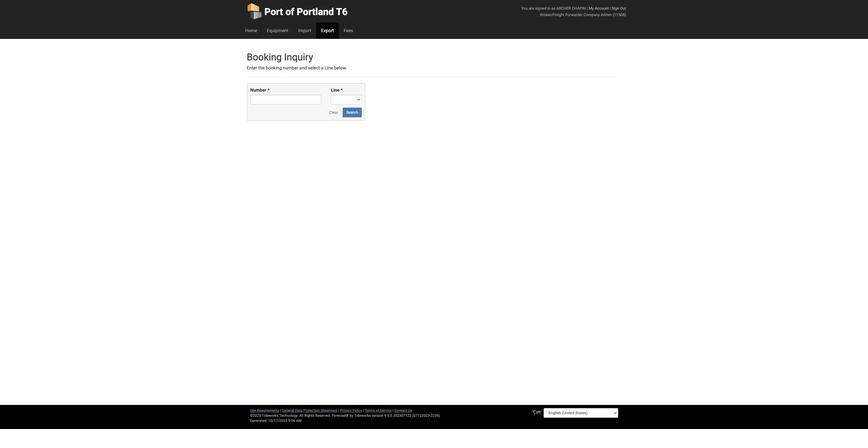 Task type: describe. For each thing, give the bounding box(es) containing it.
a
[[321, 65, 324, 70]]

export
[[321, 28, 334, 33]]

all
[[300, 414, 304, 418]]

my
[[589, 6, 594, 11]]

* for line *
[[341, 88, 343, 93]]

forwarder
[[566, 13, 583, 17]]

booking
[[266, 65, 282, 70]]

port
[[265, 6, 283, 17]]

home
[[245, 28, 257, 33]]

portland
[[297, 6, 334, 17]]

policy
[[353, 409, 362, 413]]

of inside site requirements | general data protection statement | privacy policy | terms of service | contact us ©2023 tideworks technology. all rights reserved. forecast® by tideworks version 9.5.0.202307122 (07122023-2235) generated: 10/17/2023 9:56 am
[[376, 409, 379, 413]]

import
[[298, 28, 312, 33]]

version
[[372, 414, 384, 418]]

as
[[552, 6, 556, 11]]

contact
[[395, 409, 407, 413]]

fees button
[[339, 23, 358, 39]]

booking
[[247, 51, 282, 63]]

clear
[[329, 110, 338, 115]]

by
[[350, 414, 354, 418]]

privacy policy link
[[340, 409, 362, 413]]

signed
[[536, 6, 547, 11]]

terms
[[365, 409, 375, 413]]

are
[[529, 6, 535, 11]]

9.5.0.202307122
[[385, 414, 412, 418]]

site
[[250, 409, 256, 413]]

site requirements | general data protection statement | privacy policy | terms of service | contact us ©2023 tideworks technology. all rights reserved. forecast® by tideworks version 9.5.0.202307122 (07122023-2235) generated: 10/17/2023 9:56 am
[[250, 409, 440, 423]]

| left general at bottom
[[280, 409, 281, 413]]

number
[[251, 88, 267, 93]]

and
[[300, 65, 307, 70]]

export button
[[316, 23, 339, 39]]

equipment
[[267, 28, 289, 33]]

privacy
[[340, 409, 352, 413]]

statement
[[321, 409, 338, 413]]

10/17/2023
[[268, 419, 288, 423]]

chapin
[[572, 6, 586, 11]]

forecast®
[[332, 414, 349, 418]]

fees
[[344, 28, 353, 33]]

of inside "link"
[[286, 6, 295, 17]]

Number * text field
[[251, 95, 322, 105]]

the
[[259, 65, 265, 70]]

account
[[595, 6, 609, 11]]

requirements
[[257, 409, 279, 413]]

technology.
[[279, 414, 299, 418]]

number
[[283, 65, 298, 70]]

number *
[[251, 88, 270, 93]]

clear button
[[326, 108, 342, 118]]

service
[[380, 409, 392, 413]]

©2023 tideworks
[[250, 414, 279, 418]]

general
[[282, 409, 294, 413]]

| up tideworks
[[363, 409, 364, 413]]



Task type: vqa. For each thing, say whether or not it's contained in the screenshot.
fifth SMS from the bottom
no



Task type: locate. For each thing, give the bounding box(es) containing it.
| up 9.5.0.202307122
[[393, 409, 394, 413]]

booking inquiry enter the booking number and select a line below.
[[247, 51, 347, 70]]

0 vertical spatial of
[[286, 6, 295, 17]]

line
[[325, 65, 333, 70], [331, 88, 340, 93]]

in
[[548, 6, 551, 11]]

* right number on the top of the page
[[268, 88, 270, 93]]

of
[[286, 6, 295, 17], [376, 409, 379, 413]]

9:56
[[288, 419, 295, 423]]

admin
[[601, 13, 612, 17]]

home button
[[241, 23, 262, 39]]

port of portland t6 link
[[247, 0, 348, 23]]

of up version
[[376, 409, 379, 413]]

select
[[308, 65, 320, 70]]

| left sign
[[610, 6, 611, 11]]

tideworks
[[354, 414, 371, 418]]

inquiry
[[284, 51, 313, 63]]

us
[[408, 409, 412, 413]]

search button
[[343, 108, 362, 118]]

protection
[[304, 409, 320, 413]]

below.
[[334, 65, 347, 70]]

you are signed in as archer chapin | my account | sign out broker/freight forwarder company admin (11508)
[[522, 6, 627, 17]]

out
[[621, 6, 627, 11]]

broker/freight
[[541, 13, 565, 17]]

rights
[[305, 414, 315, 418]]

company
[[584, 13, 600, 17]]

line *
[[331, 88, 343, 93]]

generated:
[[250, 419, 268, 423]]

contact us link
[[395, 409, 412, 413]]

general data protection statement link
[[282, 409, 338, 413]]

data
[[295, 409, 303, 413]]

1 horizontal spatial of
[[376, 409, 379, 413]]

sign
[[612, 6, 620, 11]]

2 * from the left
[[341, 88, 343, 93]]

terms of service link
[[365, 409, 392, 413]]

equipment button
[[262, 23, 293, 39]]

site requirements link
[[250, 409, 279, 413]]

| up forecast®
[[339, 409, 339, 413]]

| left my
[[587, 6, 588, 11]]

am
[[296, 419, 302, 423]]

port of portland t6
[[265, 6, 348, 17]]

sign out link
[[612, 6, 627, 11]]

2235)
[[431, 414, 440, 418]]

0 horizontal spatial *
[[268, 88, 270, 93]]

1 vertical spatial of
[[376, 409, 379, 413]]

search
[[347, 110, 358, 115]]

1 * from the left
[[268, 88, 270, 93]]

you
[[522, 6, 528, 11]]

1 horizontal spatial *
[[341, 88, 343, 93]]

line inside booking inquiry enter the booking number and select a line below.
[[325, 65, 333, 70]]

import button
[[293, 23, 316, 39]]

0 horizontal spatial of
[[286, 6, 295, 17]]

of right port
[[286, 6, 295, 17]]

1 vertical spatial line
[[331, 88, 340, 93]]

(11508)
[[613, 13, 627, 17]]

t6
[[336, 6, 348, 17]]

line up clear button
[[331, 88, 340, 93]]

reserved.
[[316, 414, 331, 418]]

* down below. at the left top of the page
[[341, 88, 343, 93]]

*
[[268, 88, 270, 93], [341, 88, 343, 93]]

line right a
[[325, 65, 333, 70]]

* for number *
[[268, 88, 270, 93]]

(07122023-
[[413, 414, 431, 418]]

0 vertical spatial line
[[325, 65, 333, 70]]

enter
[[247, 65, 257, 70]]

archer
[[557, 6, 571, 11]]

|
[[587, 6, 588, 11], [610, 6, 611, 11], [280, 409, 281, 413], [339, 409, 339, 413], [363, 409, 364, 413], [393, 409, 394, 413]]

my account link
[[589, 6, 609, 11]]



